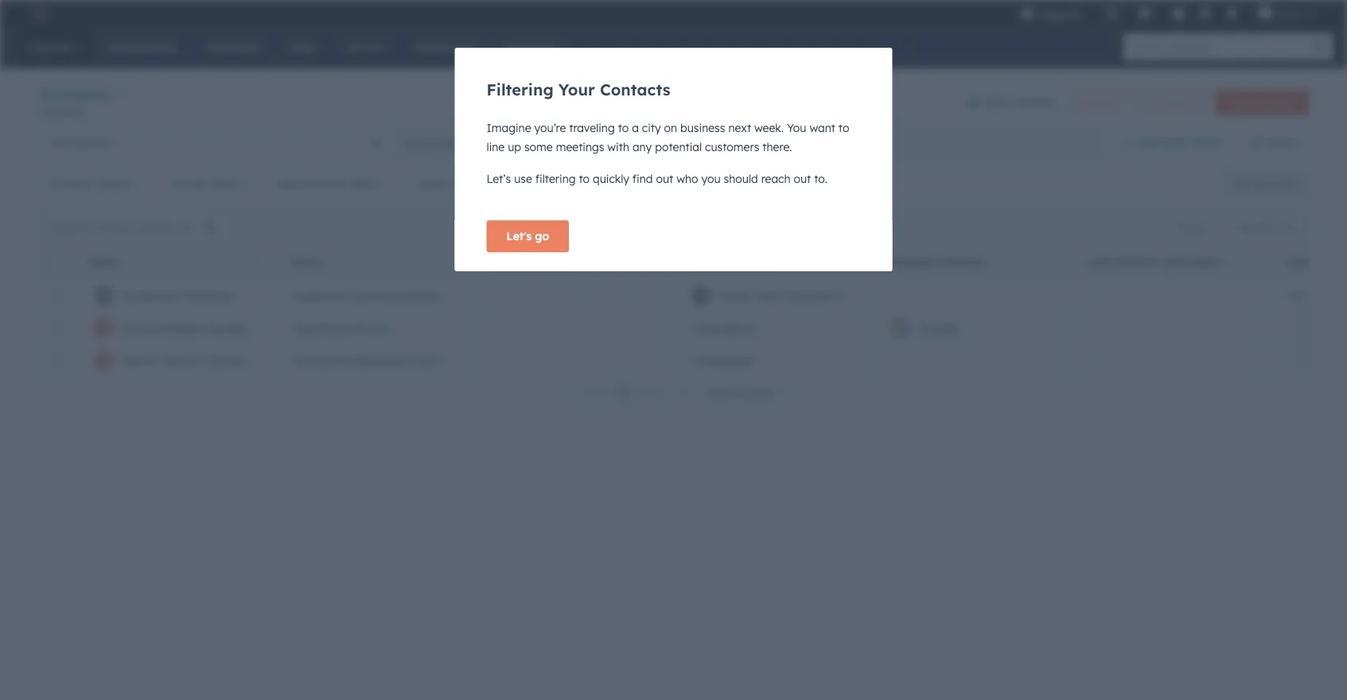 Task type: locate. For each thing, give the bounding box(es) containing it.
1 horizontal spatial last
[[1088, 257, 1112, 269]]

last activity date (mdt)
[[1088, 257, 1221, 269]]

let's
[[507, 229, 532, 243]]

1 horizontal spatial lead
[[1287, 257, 1313, 269]]

ecaterina
[[123, 289, 177, 303]]

filtering your contacts
[[487, 80, 671, 99]]

next
[[636, 385, 663, 399]]

2 press to sort. image from the left
[[651, 256, 657, 267]]

1 press to sort. image from the left
[[452, 256, 458, 267]]

advanced
[[540, 177, 595, 191]]

contacts up records
[[38, 84, 109, 104]]

date right activity
[[351, 177, 376, 191]]

funky button
[[1249, 0, 1327, 25]]

to left quickly
[[579, 172, 590, 186]]

last for last activity date
[[278, 177, 302, 191]]

0 vertical spatial unassigned
[[761, 136, 823, 150]]

0 horizontal spatial to
[[579, 172, 590, 186]]

create for create contact
[[1229, 96, 1259, 108]]

help button
[[1165, 0, 1192, 25]]

let's
[[487, 172, 511, 186]]

contacts right 'my'
[[425, 136, 470, 150]]

2 vertical spatial unassigned
[[691, 353, 753, 367]]

create left contact
[[1229, 96, 1259, 108]]

0 horizontal spatial contact
[[49, 177, 92, 191]]

notifications button
[[1218, 0, 1246, 25]]

contacts inside button
[[826, 136, 871, 150]]

ecaterina.marinescu@adept.ai link
[[293, 289, 464, 303]]

0 vertical spatial create
[[1229, 96, 1259, 108]]

2 horizontal spatial contacts
[[826, 136, 871, 150]]

lead inside popup button
[[417, 177, 445, 191]]

save
[[1251, 178, 1273, 190]]

menu containing funky
[[1009, 0, 1328, 25]]

1 horizontal spatial date
[[351, 177, 376, 191]]

-- inside "button"
[[1288, 353, 1297, 367]]

up
[[508, 140, 521, 154]]

out right find
[[656, 172, 674, 186]]

press to sort. image
[[452, 256, 458, 267], [651, 256, 657, 267]]

1 horizontal spatial view
[[1276, 178, 1296, 190]]

contacts inside popup button
[[38, 84, 109, 104]]

unassigned button up page
[[672, 344, 871, 376]]

all left views
[[1250, 135, 1264, 149]]

view right "save"
[[1276, 178, 1296, 190]]

records
[[47, 105, 82, 117]]

funky town image
[[1258, 6, 1273, 20]]

contacts for unassigned contacts
[[826, 136, 871, 150]]

potential
[[655, 140, 702, 154]]

unassigned down funky
[[691, 321, 753, 335]]

phone number
[[491, 257, 571, 269]]

company
[[937, 257, 986, 269]]

1 vertical spatial contact
[[690, 257, 736, 269]]

contact) down email
[[257, 321, 305, 335]]

3 contacts from the left
[[826, 136, 871, 150]]

import button
[[1147, 90, 1206, 115]]

menu item
[[1094, 0, 1097, 25]]

1 horizontal spatial contact
[[690, 257, 736, 269]]

prev
[[583, 385, 608, 399]]

contacts up 'a'
[[600, 80, 671, 99]]

unassigned button for emailmaria@hubspot.com
[[672, 344, 871, 376]]

let's go button
[[487, 220, 569, 252]]

owner up town
[[739, 257, 776, 269]]

1 vertical spatial (sample
[[209, 353, 255, 367]]

1 vertical spatial contact owner
[[690, 257, 776, 269]]

google link
[[919, 321, 959, 335]]

0 horizontal spatial owner
[[96, 177, 130, 191]]

0 horizontal spatial lead
[[417, 177, 445, 191]]

1 contacts from the left
[[67, 136, 112, 150]]

contact owner inside popup button
[[49, 177, 130, 191]]

1 vertical spatial create
[[171, 177, 208, 191]]

3
[[38, 105, 44, 117]]

0 vertical spatial contact
[[49, 177, 92, 191]]

last activity date button
[[268, 168, 397, 200]]

business
[[681, 121, 726, 135]]

unassigned button down town
[[672, 312, 871, 344]]

0 horizontal spatial contacts
[[67, 136, 112, 150]]

all for all contacts
[[51, 136, 63, 150]]

2 all from the left
[[51, 136, 63, 150]]

lead for lead status
[[1287, 257, 1313, 269]]

press to sort. element
[[254, 256, 259, 269], [452, 256, 458, 269], [651, 256, 657, 269], [850, 256, 856, 269], [1248, 256, 1254, 269]]

last inside popup button
[[278, 177, 302, 191]]

--
[[1089, 289, 1098, 303], [890, 353, 899, 367], [1089, 353, 1098, 367], [1288, 353, 1297, 367]]

views
[[1268, 135, 1299, 149]]

to right 'want'
[[839, 121, 850, 135]]

1 vertical spatial contact)
[[259, 353, 307, 367]]

upgrade
[[1038, 8, 1082, 21]]

menu
[[1009, 0, 1328, 25]]

ecaterina marinescu link
[[123, 289, 237, 303]]

owner up search name, phone, email addresses, or company search field
[[96, 177, 130, 191]]

1 unassigned button from the top
[[672, 312, 871, 344]]

press to sort. element for phone number
[[651, 256, 657, 269]]

1 horizontal spatial owner
[[739, 257, 776, 269]]

data quality button
[[958, 86, 1058, 118]]

unassigned for emailmaria@hubspot.com
[[691, 353, 753, 367]]

5 press to sort. element from the left
[[1248, 256, 1254, 269]]

0 vertical spatial contact owner
[[49, 177, 130, 191]]

0 vertical spatial lead
[[417, 177, 445, 191]]

0 horizontal spatial date
[[212, 177, 237, 191]]

contacts down 'want'
[[826, 136, 871, 150]]

create down all contacts button at top
[[171, 177, 208, 191]]

create inside button
[[1229, 96, 1259, 108]]

lead for lead status
[[417, 177, 445, 191]]

to.
[[814, 172, 828, 186]]

actions button
[[1067, 90, 1137, 115]]

unassigned up 25
[[691, 353, 753, 367]]

press to sort. element for contact owner
[[850, 256, 856, 269]]

0 vertical spatial contact)
[[257, 321, 305, 335]]

1 horizontal spatial contacts
[[425, 136, 470, 150]]

(sample up the maria johnson (sample contact) link at the left of page
[[207, 321, 253, 335]]

0 horizontal spatial last
[[278, 177, 302, 191]]

1 vertical spatial lead
[[1287, 257, 1313, 269]]

contact)
[[257, 321, 305, 335], [259, 353, 307, 367]]

owner
[[96, 177, 130, 191], [739, 257, 776, 269]]

0 horizontal spatial create
[[171, 177, 208, 191]]

contact owner up funky
[[690, 257, 776, 269]]

all contacts button
[[38, 127, 393, 158]]

contact) down bh@hubspot.com link
[[259, 353, 307, 367]]

status
[[1315, 257, 1348, 269]]

lead
[[417, 177, 445, 191], [1287, 257, 1313, 269]]

Search HubSpot search field
[[1124, 33, 1319, 60]]

1 vertical spatial unassigned
[[691, 321, 753, 335]]

quality
[[1016, 95, 1057, 109]]

2 press to sort. element from the left
[[452, 256, 458, 269]]

1 horizontal spatial contacts
[[600, 80, 671, 99]]

1 horizontal spatial out
[[794, 172, 811, 186]]

out left "to."
[[794, 172, 811, 186]]

(sample down brian halligan (sample contact)
[[209, 353, 255, 367]]

1 vertical spatial view
[[1276, 178, 1296, 190]]

contact owner button
[[38, 168, 151, 200]]

0 horizontal spatial contact owner
[[49, 177, 130, 191]]

0 vertical spatial (sample
[[207, 321, 253, 335]]

-- button
[[1269, 344, 1348, 376]]

0 vertical spatial owner
[[96, 177, 130, 191]]

create inside popup button
[[171, 177, 208, 191]]

primary company column header
[[871, 245, 1071, 280]]

1 button
[[613, 382, 631, 403]]

city
[[642, 121, 661, 135]]

unassigned inside button
[[761, 136, 823, 150]]

0 vertical spatial view
[[1163, 135, 1189, 149]]

let's go
[[507, 229, 549, 243]]

activity
[[1115, 257, 1163, 269]]

funky
[[720, 289, 751, 303]]

25 per page button
[[697, 376, 795, 408]]

1 all from the left
[[1250, 135, 1264, 149]]

all for all views
[[1250, 135, 1264, 149]]

(sample for johnson
[[209, 353, 255, 367]]

2 date from the left
[[351, 177, 376, 191]]

1 horizontal spatial press to sort. image
[[651, 256, 657, 267]]

my
[[406, 136, 421, 150]]

to left 'a'
[[618, 121, 629, 135]]

contact down all contacts
[[49, 177, 92, 191]]

view right add
[[1163, 135, 1189, 149]]

1 horizontal spatial create
[[1229, 96, 1259, 108]]

view inside button
[[1276, 178, 1296, 190]]

4 press to sort. element from the left
[[850, 256, 856, 269]]

all down 3 records
[[51, 136, 63, 150]]

unassigned contacts
[[761, 136, 871, 150]]

-
[[1089, 289, 1094, 303], [1094, 289, 1098, 303], [890, 353, 895, 367], [895, 353, 899, 367], [1089, 353, 1094, 367], [1094, 353, 1098, 367], [1288, 353, 1293, 367], [1293, 353, 1297, 367]]

contact owner
[[49, 177, 130, 191], [690, 257, 776, 269]]

go
[[535, 229, 549, 243]]

export
[[1177, 221, 1207, 233]]

out
[[656, 172, 674, 186], [794, 172, 811, 186]]

0 horizontal spatial press to sort. image
[[452, 256, 458, 267]]

prev button
[[553, 382, 613, 403]]

maria
[[123, 353, 155, 367]]

add view (3/5) button
[[1110, 127, 1240, 158]]

unassigned contacts button
[[749, 127, 1104, 158]]

press to sort. image
[[850, 256, 856, 267]]

1 vertical spatial last
[[1088, 257, 1112, 269]]

emailmaria@hubspot.com
[[293, 353, 440, 367]]

unassigned button for bh@hubspot.com
[[672, 312, 871, 344]]

some
[[524, 140, 553, 154]]

unassigned down you
[[761, 136, 823, 150]]

25 per page
[[707, 385, 774, 399]]

marketplaces button
[[1129, 0, 1162, 25]]

export button
[[1167, 217, 1218, 238]]

contact up funky
[[690, 257, 736, 269]]

1 horizontal spatial all
[[1250, 135, 1264, 149]]

(3/5)
[[1192, 135, 1220, 149]]

to
[[618, 121, 629, 135], [839, 121, 850, 135], [579, 172, 590, 186]]

brian halligan (sample contact) link
[[123, 321, 305, 335]]

you
[[787, 121, 807, 135]]

0 horizontal spatial all
[[51, 136, 63, 150]]

2 unassigned button from the top
[[672, 344, 871, 376]]

maria johnson (sample contact) link
[[123, 353, 307, 367]]

0 horizontal spatial view
[[1163, 135, 1189, 149]]

contacts down records
[[67, 136, 112, 150]]

phone
[[491, 257, 526, 269]]

25
[[707, 385, 720, 399]]

upgrade image
[[1020, 7, 1035, 21]]

line
[[487, 140, 505, 154]]

email
[[292, 257, 324, 269]]

contact) for emailmaria@hubspot.com
[[259, 353, 307, 367]]

1 horizontal spatial to
[[618, 121, 629, 135]]

0 horizontal spatial out
[[656, 172, 674, 186]]

add view (3/5)
[[1138, 135, 1220, 149]]

contacts banner
[[38, 82, 1309, 127]]

0 horizontal spatial contacts
[[38, 84, 109, 104]]

unassigned
[[761, 136, 823, 150], [691, 321, 753, 335], [691, 353, 753, 367]]

2 contacts from the left
[[425, 136, 470, 150]]

3 press to sort. element from the left
[[651, 256, 657, 269]]

reach
[[761, 172, 791, 186]]

date down all contacts button at top
[[212, 177, 237, 191]]

your
[[559, 80, 595, 99]]

status
[[448, 177, 482, 191]]

view inside popup button
[[1163, 135, 1189, 149]]

filtering
[[487, 80, 554, 99]]

page
[[745, 385, 774, 399]]

(funkytownclown1@gmail.com)
[[784, 289, 947, 303]]

0 vertical spatial last
[[278, 177, 302, 191]]

help image
[[1172, 7, 1186, 21]]

all inside button
[[51, 136, 63, 150]]

contact owner down all contacts
[[49, 177, 130, 191]]

marketplaces image
[[1138, 7, 1152, 21]]

pagination navigation
[[553, 382, 697, 403]]

brian
[[123, 321, 153, 335]]

hubspot image
[[29, 3, 48, 22]]



Task type: vqa. For each thing, say whether or not it's contained in the screenshot.
the time
no



Task type: describe. For each thing, give the bounding box(es) containing it.
calling icon button
[[1098, 2, 1125, 23]]

all views link
[[1240, 127, 1309, 158]]

1
[[619, 385, 625, 399]]

brian halligan (sample contact)
[[123, 321, 305, 335]]

find
[[633, 172, 653, 186]]

filtering
[[536, 172, 576, 186]]

owner inside the contact owner popup button
[[96, 177, 130, 191]]

advanced filters (0)
[[540, 177, 650, 191]]

calling icon image
[[1105, 6, 1119, 20]]

with
[[608, 140, 630, 154]]

settings image
[[1198, 7, 1213, 21]]

customers
[[705, 140, 760, 154]]

meetings
[[556, 140, 604, 154]]

filters
[[599, 177, 631, 191]]

notifications image
[[1225, 7, 1239, 21]]

view for save
[[1276, 178, 1296, 190]]

on
[[664, 121, 677, 135]]

funky town (funkytownclown1@gmail.com) button
[[672, 280, 947, 312]]

1 vertical spatial owner
[[739, 257, 776, 269]]

create for create date
[[171, 177, 208, 191]]

create contact button
[[1215, 90, 1309, 115]]

who
[[677, 172, 698, 186]]

emailmaria@hubspot.com button
[[274, 344, 473, 376]]

new
[[1288, 289, 1312, 303]]

last activity date
[[278, 177, 376, 191]]

johnson
[[159, 353, 206, 367]]

(sample for halligan
[[207, 321, 253, 335]]

contacts for all contacts
[[67, 136, 112, 150]]

contact inside popup button
[[49, 177, 92, 191]]

to for let's use filtering to quickly find out who you should reach out to.
[[579, 172, 590, 186]]

ecaterina.marinescu@adept.ai
[[293, 289, 464, 303]]

new button
[[1269, 280, 1348, 312]]

next button
[[631, 382, 697, 403]]

halligan
[[157, 321, 204, 335]]

columns
[[1258, 221, 1295, 233]]

contacts button
[[38, 83, 123, 106]]

contacts inside dialog
[[600, 80, 671, 99]]

filtering your contacts dialog
[[455, 48, 893, 271]]

all contacts
[[51, 136, 112, 150]]

data
[[985, 95, 1013, 109]]

create date
[[171, 177, 237, 191]]

hubspot link
[[19, 3, 60, 22]]

1 horizontal spatial contact owner
[[690, 257, 776, 269]]

there.
[[763, 140, 792, 154]]

should
[[724, 172, 758, 186]]

import
[[1160, 96, 1192, 108]]

town
[[754, 289, 781, 303]]

primary
[[889, 257, 934, 269]]

imagine
[[487, 121, 531, 135]]

press to sort. image for phone number
[[651, 256, 657, 267]]

Search name, phone, email addresses, or company search field
[[42, 213, 230, 242]]

edit columns
[[1237, 221, 1295, 233]]

maria johnson (sample contact)
[[123, 353, 307, 367]]

view for add
[[1163, 135, 1189, 149]]

(mdt)
[[1193, 257, 1221, 269]]

create date button
[[161, 168, 258, 200]]

funky town (funkytownclown1@gmail.com)
[[720, 289, 947, 303]]

primary company
[[889, 257, 986, 269]]

google
[[919, 321, 959, 335]]

any
[[633, 140, 652, 154]]

imagine you're traveling to a city on business next week. you want to line up some meetings with any potential customers there.
[[487, 121, 850, 154]]

press to sort. image for email
[[452, 256, 458, 267]]

lead status
[[1287, 257, 1348, 269]]

last for last activity date (mdt)
[[1088, 257, 1112, 269]]

search button
[[1306, 33, 1333, 60]]

press to sort. element for last activity date (mdt)
[[1248, 256, 1254, 269]]

2 out from the left
[[794, 172, 811, 186]]

a
[[632, 121, 639, 135]]

you
[[702, 172, 721, 186]]

you're
[[534, 121, 566, 135]]

2 horizontal spatial to
[[839, 121, 850, 135]]

my contacts
[[406, 136, 470, 150]]

contacts for my contacts
[[425, 136, 470, 150]]

unassigned for bh@hubspot.com
[[691, 321, 753, 335]]

1 out from the left
[[656, 172, 674, 186]]

create contact
[[1229, 96, 1296, 108]]

contact) for bh@hubspot.com
[[257, 321, 305, 335]]

edit columns button
[[1227, 217, 1305, 238]]

search image
[[1314, 41, 1325, 53]]

number
[[529, 257, 571, 269]]

bh@hubspot.com button
[[274, 312, 473, 344]]

save view button
[[1223, 171, 1309, 197]]

want
[[810, 121, 836, 135]]

use
[[514, 172, 532, 186]]

edit
[[1237, 221, 1255, 233]]

marinescu
[[180, 289, 237, 303]]

lead status button
[[407, 168, 504, 200]]

per
[[723, 385, 742, 399]]

add
[[1138, 135, 1160, 149]]

to for imagine you're traveling to a city on business next week. you want to line up some meetings with any potential customers there.
[[618, 121, 629, 135]]

1 date from the left
[[212, 177, 237, 191]]

press to sort. element for email
[[452, 256, 458, 269]]

my contacts button
[[393, 127, 749, 158]]

1 press to sort. element from the left
[[254, 256, 259, 269]]

quickly
[[593, 172, 630, 186]]



